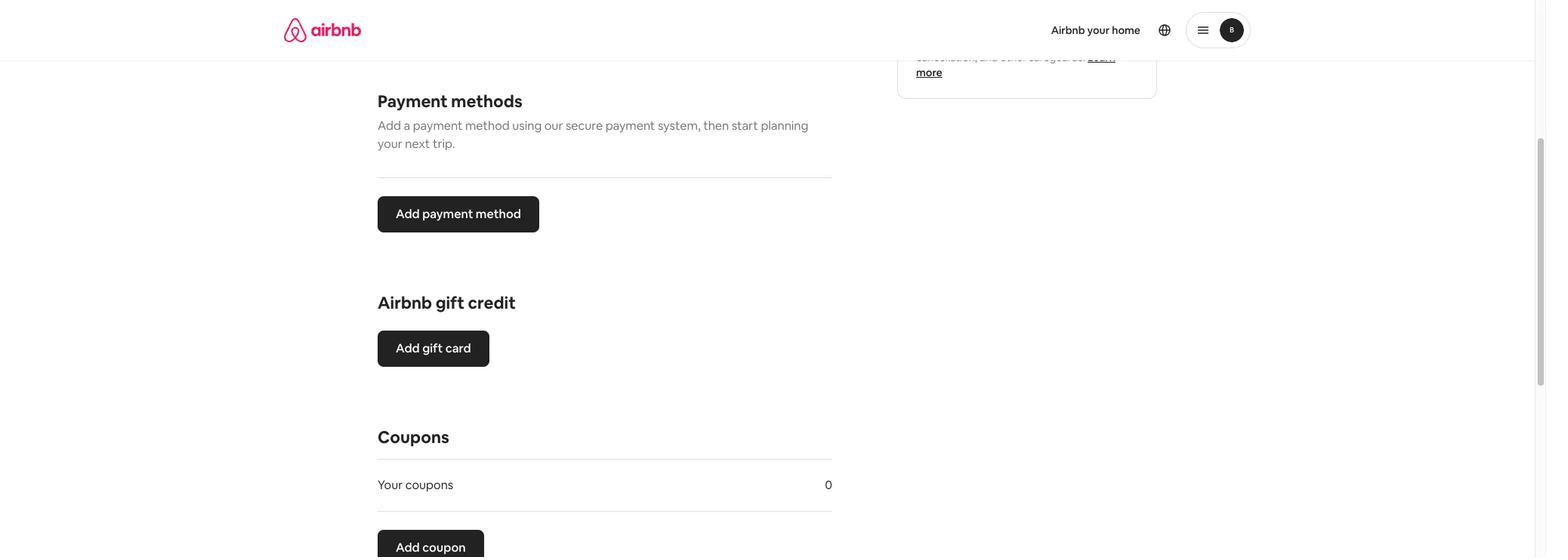 Task type: locate. For each thing, give the bounding box(es) containing it.
terms of service
[[916, 20, 1128, 49]]

method inside button
[[476, 206, 521, 222]]

2 of from the left
[[1055, 36, 1065, 49]]

0 horizontal spatial our
[[544, 118, 563, 134]]

1 horizontal spatial service
[[1067, 36, 1104, 49]]

1 vertical spatial and
[[980, 51, 998, 64]]

of down under
[[1055, 36, 1065, 49]]

method
[[465, 118, 510, 134], [476, 206, 521, 222]]

add inside button
[[396, 206, 420, 222]]

1 vertical spatial gift
[[422, 341, 443, 357]]

gift
[[436, 292, 464, 313], [422, 341, 443, 357]]

1 vertical spatial airbnb
[[1051, 23, 1085, 37]]

of down to
[[916, 36, 927, 49]]

0 horizontal spatial of
[[916, 36, 927, 49]]

and inside , cancellation, and other safeguards.
[[980, 51, 998, 64]]

our
[[1079, 20, 1095, 34], [544, 118, 563, 134]]

0 vertical spatial our
[[1079, 20, 1095, 34]]

1 horizontal spatial our
[[1079, 20, 1095, 34]]

payment
[[413, 118, 463, 134], [606, 118, 655, 134], [422, 206, 473, 222]]

and
[[973, 5, 991, 19], [980, 51, 998, 64]]

our right using
[[544, 118, 563, 134]]

1 of from the left
[[916, 36, 927, 49]]

airbnb up add gift card
[[378, 292, 432, 313]]

1 vertical spatial method
[[476, 206, 521, 222]]

and for communicate
[[973, 5, 991, 19]]

airbnb inside "link"
[[1051, 23, 1085, 37]]

add gift card
[[396, 341, 471, 357]]

, cancellation, and other safeguards.
[[916, 36, 1107, 64]]

your
[[1087, 23, 1110, 37], [378, 136, 402, 152]]

0
[[825, 477, 832, 493]]

0 vertical spatial your
[[1087, 23, 1110, 37]]

0 horizontal spatial airbnb
[[378, 292, 432, 313]]

0 vertical spatial method
[[465, 118, 510, 134]]

terms down protected
[[1022, 36, 1052, 49]]

1 vertical spatial your
[[378, 136, 402, 152]]

coupon
[[422, 540, 466, 556]]

system,
[[658, 118, 701, 134]]

2 vertical spatial airbnb
[[378, 292, 432, 313]]

gift for airbnb
[[436, 292, 464, 313]]

add payment method button
[[378, 196, 539, 233]]

1 horizontal spatial of
[[1055, 36, 1065, 49]]

add
[[378, 118, 401, 134], [396, 206, 420, 222], [396, 341, 420, 357], [396, 540, 420, 556]]

airbnb
[[1104, 5, 1137, 19], [1051, 23, 1085, 37], [378, 292, 432, 313]]

payment inside button
[[422, 206, 473, 222]]

under
[[1048, 20, 1077, 34]]

terms inside "terms of service"
[[1097, 20, 1128, 34]]

airbnb your home
[[1051, 23, 1141, 37]]

1 service from the left
[[929, 36, 966, 49]]

add left card
[[396, 341, 420, 357]]

add down next
[[396, 206, 420, 222]]

service
[[929, 36, 966, 49], [1067, 36, 1104, 49]]

always
[[916, 5, 950, 19]]

2 service from the left
[[1067, 36, 1104, 49]]

service up learn
[[1067, 36, 1104, 49]]

0 vertical spatial airbnb
[[1104, 5, 1137, 19]]

add for add gift card
[[396, 341, 420, 357]]

payment methods add a payment method using our secure payment system, then start planning your next trip.
[[378, 91, 809, 152]]

your left next
[[378, 136, 402, 152]]

1 horizontal spatial terms
[[1097, 20, 1128, 34]]

cancellation,
[[916, 51, 977, 64]]

add for add coupon
[[396, 540, 420, 556]]

communicate
[[993, 5, 1060, 19]]

0 vertical spatial terms
[[1097, 20, 1128, 34]]

coupons
[[405, 477, 453, 493]]

methods
[[451, 91, 523, 112]]

2 horizontal spatial airbnb
[[1104, 5, 1137, 19]]

0 horizontal spatial service
[[929, 36, 966, 49]]

you're
[[964, 20, 994, 34]]

0 vertical spatial gift
[[436, 292, 464, 313]]

add left coupon
[[396, 540, 420, 556]]

terms
[[1097, 20, 1128, 34], [1022, 36, 1052, 49]]

learn more
[[916, 51, 1116, 79]]

secure
[[566, 118, 603, 134]]

payments
[[971, 36, 1020, 49]]

add left a
[[378, 118, 401, 134]]

gift left credit
[[436, 292, 464, 313]]

terms up ,
[[1097, 20, 1128, 34]]

learn more link
[[916, 51, 1116, 79]]

your coupons
[[378, 477, 453, 493]]

1 horizontal spatial your
[[1087, 23, 1110, 37]]

gift left card
[[422, 341, 443, 357]]

service up the cancellation,
[[929, 36, 966, 49]]

payments terms of service
[[971, 36, 1104, 49]]

0 vertical spatial and
[[973, 5, 991, 19]]

your inside payment methods add a payment method using our secure payment system, then start planning your next trip.
[[378, 136, 402, 152]]

payment right secure
[[606, 118, 655, 134]]

add payment method
[[396, 206, 521, 222]]

add inside dropdown button
[[396, 540, 420, 556]]

and for other
[[980, 51, 998, 64]]

your inside "link"
[[1087, 23, 1110, 37]]

0 horizontal spatial your
[[378, 136, 402, 152]]

1 vertical spatial terms
[[1022, 36, 1052, 49]]

payment down trip.
[[422, 206, 473, 222]]

1 vertical spatial our
[[544, 118, 563, 134]]

airbnb down through
[[1051, 23, 1085, 37]]

and down payments
[[980, 51, 998, 64]]

your down through
[[1087, 23, 1110, 37]]

add gift card link
[[378, 331, 489, 367]]

airbnb inside always pay and communicate through airbnb to ensure you're protected under our
[[1104, 5, 1137, 19]]

of
[[916, 36, 927, 49], [1055, 36, 1065, 49]]

airbnb up home at the top right of the page
[[1104, 5, 1137, 19]]

and up "you're"
[[973, 5, 991, 19]]

payment
[[378, 91, 448, 112]]

next
[[405, 136, 430, 152]]

then
[[703, 118, 729, 134]]

1 horizontal spatial airbnb
[[1051, 23, 1085, 37]]

our down through
[[1079, 20, 1095, 34]]

and inside always pay and communicate through airbnb to ensure you're protected under our
[[973, 5, 991, 19]]



Task type: describe. For each thing, give the bounding box(es) containing it.
our inside always pay and communicate through airbnb to ensure you're protected under our
[[1079, 20, 1095, 34]]

gift for add
[[422, 341, 443, 357]]

airbnb your home link
[[1042, 14, 1150, 46]]

of inside "terms of service"
[[916, 36, 927, 49]]

profile element
[[786, 0, 1251, 60]]

other
[[1000, 51, 1027, 64]]

terms of service link
[[916, 20, 1128, 49]]

more
[[916, 66, 942, 79]]

airbnb gift credit
[[378, 292, 516, 313]]

add inside payment methods add a payment method using our secure payment system, then start planning your next trip.
[[378, 118, 401, 134]]

0 horizontal spatial terms
[[1022, 36, 1052, 49]]

using
[[512, 118, 542, 134]]

to
[[916, 20, 927, 34]]

airbnb for home
[[1051, 23, 1085, 37]]

credit
[[468, 292, 516, 313]]

,
[[1104, 36, 1107, 49]]

safeguards.
[[1029, 51, 1085, 64]]

trip.
[[433, 136, 455, 152]]

home
[[1112, 23, 1141, 37]]

payment up trip.
[[413, 118, 463, 134]]

add for add payment method
[[396, 206, 420, 222]]

always pay and communicate through airbnb to ensure you're protected under our
[[916, 5, 1137, 34]]

protected
[[996, 20, 1046, 34]]

add coupon
[[396, 540, 466, 556]]

a
[[404, 118, 410, 134]]

service inside "terms of service"
[[929, 36, 966, 49]]

ensure
[[929, 20, 962, 34]]

through
[[1063, 5, 1102, 19]]

coupons
[[378, 427, 449, 448]]

pay
[[953, 5, 970, 19]]

learn
[[1088, 51, 1116, 64]]

method inside payment methods add a payment method using our secure payment system, then start planning your next trip.
[[465, 118, 510, 134]]

add coupon button
[[378, 530, 484, 557]]

planning
[[761, 118, 809, 134]]

our inside payment methods add a payment method using our secure payment system, then start planning your next trip.
[[544, 118, 563, 134]]

start
[[732, 118, 758, 134]]

airbnb for credit
[[378, 292, 432, 313]]

your
[[378, 477, 403, 493]]

card
[[445, 341, 471, 357]]



Task type: vqa. For each thing, say whether or not it's contained in the screenshot.
middle Airbnb
yes



